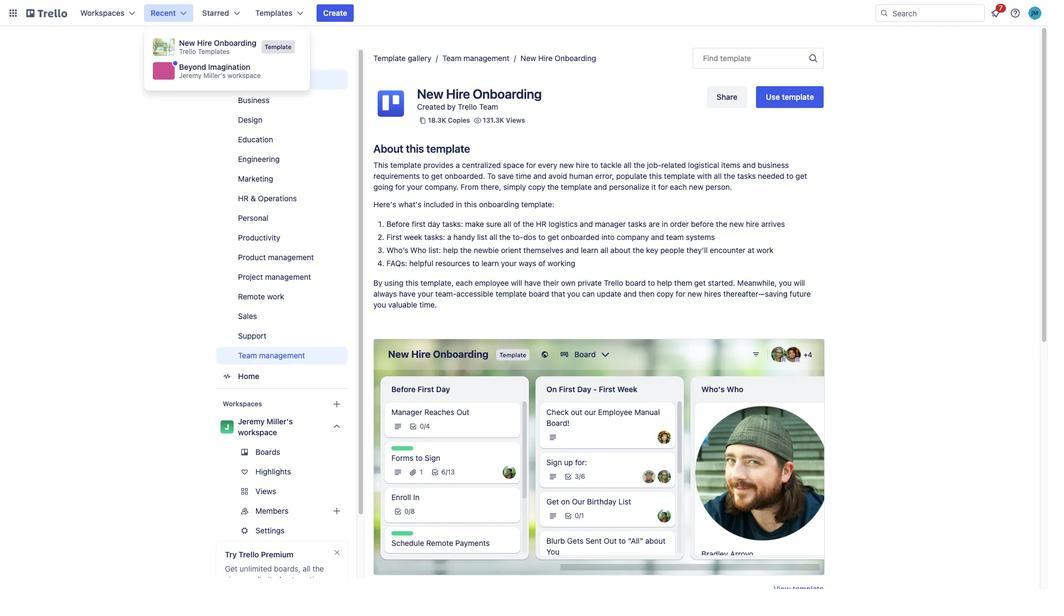 Task type: describe. For each thing, give the bounding box(es) containing it.
onboarded.
[[445, 172, 485, 181]]

the up populate
[[634, 161, 645, 170]]

this
[[374, 161, 389, 170]]

for up time
[[527, 161, 536, 170]]

remote work link
[[216, 288, 348, 306]]

to right the needed
[[787, 172, 794, 181]]

new for new hire onboarding
[[521, 54, 537, 63]]

to-
[[513, 233, 524, 242]]

highlights
[[256, 468, 291, 477]]

miller's inside beyond imagination jeremy miller's workspace
[[204, 72, 226, 80]]

create a workspace image
[[330, 398, 344, 411]]

and down are on the top of page
[[651, 233, 665, 242]]

get
[[225, 565, 238, 574]]

orient
[[501, 246, 522, 255]]

jeremy miller's workspace
[[238, 417, 293, 438]]

the down avoid at the right of page
[[548, 182, 559, 192]]

boards,
[[274, 565, 301, 574]]

a inside this template provides a centralized space for every new hire to tackle all the job-related logistical items and business requirements to get onboarded. to save time and avoid human error, populate this template with all the tasks needed to get going for your company. from there, simply copy the template and personalize it for each new person.
[[456, 161, 460, 170]]

accessible
[[457, 290, 494, 299]]

sales link
[[216, 308, 348, 326]]

1 vertical spatial you
[[568, 290, 580, 299]]

templates inside the new hire onboarding trello templates
[[198, 47, 230, 56]]

forward image for views
[[346, 486, 359, 499]]

and up onboarded
[[580, 220, 593, 229]]

all inside try trello premium get unlimited boards, all the views, unlimited automation, and more.
[[303, 565, 311, 574]]

dos
[[524, 233, 537, 242]]

handy
[[454, 233, 475, 242]]

imagination
[[208, 62, 251, 72]]

copy inside this template provides a centralized space for every new hire to tackle all the job-related logistical items and business requirements to get onboarded. to save time and avoid human error, populate this template with all the tasks needed to get going for your company. from there, simply copy the template and personalize it for each new person.
[[529, 182, 546, 192]]

team
[[667, 233, 684, 242]]

provides
[[424, 161, 454, 170]]

1 horizontal spatial views
[[506, 116, 525, 125]]

1 vertical spatial tasks:
[[425, 233, 445, 242]]

jeremy inside beyond imagination jeremy miller's workspace
[[179, 72, 202, 80]]

onboarding for new hire onboarding created by trello team
[[473, 86, 542, 102]]

template inside 'find template' field
[[721, 54, 752, 63]]

workspace inside beyond imagination jeremy miller's workspace
[[228, 72, 261, 80]]

to right dos at the top of page
[[539, 233, 546, 242]]

a inside the before first day tasks: make sure all of the hr logistics and manager tasks are in order before the new hire arrives first week tasks: a handy list all the to-dos to get onboarded into company and team systems who's who list: help the newbie orient themselves and learn all about the key people they'll encounter at work faqs: helpful resources to learn your ways of working
[[448, 233, 452, 242]]

1 horizontal spatial team
[[443, 54, 462, 63]]

templates inside templates dropdown button
[[255, 8, 293, 17]]

design link
[[216, 111, 348, 129]]

copy inside by using this template, each employee will have their own private trello board to help them get started. meanwhile, you will always have your team-accessible template board that you can update and then copy for new hires thereafter—saving future you valuable time.
[[657, 290, 674, 299]]

working
[[548, 259, 576, 268]]

order
[[671, 220, 689, 229]]

first
[[412, 220, 426, 229]]

remote work
[[238, 292, 284, 302]]

copies
[[448, 116, 470, 125]]

new inside by using this template, each employee will have their own private trello board to help them get started. meanwhile, you will always have your team-accessible template board that you can update and then copy for new hires thereafter—saving future you valuable time.
[[688, 290, 703, 299]]

management for project management 'link'
[[265, 273, 311, 282]]

people
[[661, 246, 685, 255]]

new for new hire onboarding trello templates
[[179, 38, 195, 48]]

to inside by using this template, each employee will have their own private trello board to help them get started. meanwhile, you will always have your team-accessible template board that you can update and then copy for new hires thereafter—saving future you valuable time.
[[648, 279, 655, 288]]

by
[[374, 279, 383, 288]]

add image
[[330, 505, 344, 518]]

related
[[662, 161, 686, 170]]

tasks inside the before first day tasks: make sure all of the hr logistics and manager tasks are in order before the new hire arrives first week tasks: a handy list all the to-dos to get onboarded into company and team systems who's who list: help the newbie orient themselves and learn all about the key people they'll encounter at work faqs: helpful resources to learn your ways of working
[[628, 220, 647, 229]]

onboarded
[[562, 233, 600, 242]]

home image
[[221, 370, 234, 383]]

key
[[647, 246, 659, 255]]

automation,
[[284, 576, 325, 585]]

populate
[[617, 172, 648, 181]]

trello inside the new hire onboarding trello templates
[[179, 47, 196, 56]]

hr & operations
[[238, 194, 297, 203]]

0 vertical spatial learn
[[581, 246, 599, 255]]

boards link for views
[[216, 444, 348, 462]]

their
[[543, 279, 559, 288]]

views,
[[225, 576, 247, 585]]

started.
[[708, 279, 736, 288]]

going
[[374, 182, 393, 192]]

thereafter—saving
[[724, 290, 788, 299]]

the left key
[[633, 246, 645, 255]]

template inside by using this template, each employee will have their own private trello board to help them get started. meanwhile, you will always have your team-accessible template board that you can update and then copy for new hires thereafter—saving future you valuable time.
[[496, 290, 527, 299]]

highlights link
[[216, 464, 348, 481]]

marketing
[[238, 174, 273, 184]]

find
[[704, 54, 719, 63]]

helpful
[[410, 259, 434, 268]]

new hire onboarding trello templates
[[179, 38, 257, 56]]

business
[[238, 96, 270, 105]]

template inside use template button
[[783, 92, 814, 102]]

primary element
[[0, 0, 1049, 26]]

hire for new hire onboarding created by trello team
[[446, 86, 470, 102]]

0 vertical spatial tasks:
[[443, 220, 463, 229]]

131.3k views
[[483, 116, 525, 125]]

template for template gallery
[[374, 54, 406, 63]]

for inside by using this template, each employee will have their own private trello board to help them get started. meanwhile, you will always have your team-accessible template board that you can update and then copy for new hires thereafter—saving future you valuable time.
[[676, 290, 686, 299]]

trello team image
[[374, 86, 409, 121]]

there,
[[481, 182, 502, 192]]

boards for views
[[256, 448, 280, 457]]

are
[[649, 220, 660, 229]]

each inside this template provides a centralized space for every new hire to tackle all the job-related logistical items and business requirements to get onboarded. to save time and avoid human error, populate this template with all the tasks needed to get going for your company. from there, simply copy the template and personalize it for each new person.
[[670, 182, 687, 192]]

project
[[238, 273, 263, 282]]

workspaces button
[[74, 4, 142, 22]]

1 horizontal spatial team management link
[[443, 54, 510, 63]]

workspace inside jeremy miller's workspace
[[238, 428, 277, 438]]

help inside by using this template, each employee will have their own private trello board to help them get started. meanwhile, you will always have your team-accessible template board that you can update and then copy for new hires thereafter—saving future you valuable time.
[[657, 279, 673, 288]]

to down provides
[[422, 172, 429, 181]]

sure
[[486, 220, 502, 229]]

the down items
[[724, 172, 736, 181]]

human
[[570, 172, 594, 181]]

business link
[[216, 92, 348, 109]]

1 will from the left
[[511, 279, 523, 288]]

company
[[617, 233, 649, 242]]

1 vertical spatial of
[[539, 259, 546, 268]]

employee
[[475, 279, 509, 288]]

future
[[790, 290, 811, 299]]

1 vertical spatial unlimited
[[249, 576, 281, 585]]

first
[[387, 233, 402, 242]]

each inside by using this template, each employee will have their own private trello board to help them get started. meanwhile, you will always have your team-accessible template board that you can update and then copy for new hires thereafter—saving future you valuable time.
[[456, 279, 473, 288]]

to up error,
[[592, 161, 599, 170]]

by using this template, each employee will have their own private trello board to help them get started. meanwhile, you will always have your team-accessible template board that you can update and then copy for new hires thereafter—saving future you valuable time.
[[374, 279, 811, 310]]

about
[[611, 246, 631, 255]]

hire inside this template provides a centralized space for every new hire to tackle all the job-related logistical items and business requirements to get onboarded. to save time and avoid human error, populate this template with all the tasks needed to get going for your company. from there, simply copy the template and personalize it for each new person.
[[576, 161, 590, 170]]

all right 'list'
[[490, 233, 498, 242]]

before
[[692, 220, 714, 229]]

this down the "from"
[[464, 200, 477, 209]]

more.
[[240, 587, 260, 590]]

included
[[424, 200, 454, 209]]

it
[[652, 182, 656, 192]]

and down every
[[534, 172, 547, 181]]

manager
[[595, 220, 626, 229]]

1 vertical spatial views
[[256, 487, 276, 497]]

trello inside new hire onboarding created by trello team
[[458, 102, 477, 111]]

sales
[[238, 312, 257, 321]]

what's
[[399, 200, 422, 209]]

settings
[[256, 527, 285, 536]]

the up dos at the top of page
[[523, 220, 534, 229]]

template up provides
[[427, 143, 470, 155]]

new inside the before first day tasks: make sure all of the hr logistics and manager tasks are in order before the new hire arrives first week tasks: a handy list all the to-dos to get onboarded into company and team systems who's who list: help the newbie orient themselves and learn all about the key people they'll encounter at work faqs: helpful resources to learn your ways of working
[[730, 220, 744, 229]]

logistics
[[549, 220, 578, 229]]

always
[[374, 290, 397, 299]]

management for team management link to the bottom
[[259, 351, 305, 361]]

newbie
[[474, 246, 499, 255]]

product management
[[238, 253, 314, 262]]

template for template
[[265, 43, 292, 50]]

your inside by using this template, each employee will have their own private trello board to help them get started. meanwhile, you will always have your team-accessible template board that you can update and then copy for new hires thereafter—saving future you valuable time.
[[418, 290, 434, 299]]

to
[[488, 172, 496, 181]]

7 notifications image
[[990, 7, 1003, 20]]

0 vertical spatial team management
[[443, 54, 510, 63]]

create
[[323, 8, 348, 17]]

0 horizontal spatial team management
[[238, 351, 305, 361]]

all up populate
[[624, 161, 632, 170]]

18.3k copies
[[428, 116, 470, 125]]

your inside this template provides a centralized space for every new hire to tackle all the job-related logistical items and business requirements to get onboarded. to save time and avoid human error, populate this template with all the tasks needed to get going for your company. from there, simply copy the template and personalize it for each new person.
[[407, 182, 423, 192]]

using
[[385, 279, 404, 288]]

and down error,
[[594, 182, 607, 192]]

onboarding for new hire onboarding
[[555, 54, 597, 63]]

time
[[516, 172, 532, 181]]

the left to-
[[500, 233, 511, 242]]

0 horizontal spatial you
[[374, 300, 386, 310]]

into
[[602, 233, 615, 242]]

all up person. in the top right of the page
[[714, 172, 722, 181]]

forward image for settings
[[346, 525, 359, 538]]

tasks inside this template provides a centralized space for every new hire to tackle all the job-related logistical items and business requirements to get onboarded. to save time and avoid human error, populate this template with all the tasks needed to get going for your company. from there, simply copy the template and personalize it for each new person.
[[738, 172, 756, 181]]

error,
[[596, 172, 615, 181]]

trello inside by using this template, each employee will have their own private trello board to help them get started. meanwhile, you will always have your team-accessible template board that you can update and then copy for new hires thereafter—saving future you valuable time.
[[604, 279, 624, 288]]

this inside this template provides a centralized space for every new hire to tackle all the job-related logistical items and business requirements to get onboarded. to save time and avoid human error, populate this template with all the tasks needed to get going for your company. from there, simply copy the template and personalize it for each new person.
[[650, 172, 662, 181]]

company.
[[425, 182, 459, 192]]

education
[[238, 135, 273, 144]]

every
[[538, 161, 558, 170]]

this right "about"
[[406, 143, 424, 155]]

support
[[238, 332, 267, 341]]

2 vertical spatial team
[[238, 351, 257, 361]]



Task type: locate. For each thing, give the bounding box(es) containing it.
Find template field
[[693, 48, 824, 69]]

team management link up new hire onboarding created by trello team on the top of page
[[443, 54, 510, 63]]

1 vertical spatial your
[[501, 259, 517, 268]]

1 vertical spatial jeremy
[[238, 417, 265, 427]]

0 horizontal spatial hire
[[576, 161, 590, 170]]

jeremy miller (jeremymiller198) image
[[1029, 7, 1042, 20]]

space
[[503, 161, 524, 170]]

they'll
[[687, 246, 708, 255]]

0 vertical spatial each
[[670, 182, 687, 192]]

jeremy right j
[[238, 417, 265, 427]]

management for product management link
[[268, 253, 314, 262]]

hr & operations link
[[216, 190, 348, 208]]

1 boards link from the top
[[216, 48, 348, 68]]

0 horizontal spatial views
[[256, 487, 276, 497]]

try trello premium get unlimited boards, all the views, unlimited automation, and more.
[[225, 551, 325, 590]]

have
[[525, 279, 541, 288], [399, 290, 416, 299]]

a up onboarded.
[[456, 161, 460, 170]]

1 horizontal spatial board
[[626, 279, 646, 288]]

will down ways
[[511, 279, 523, 288]]

forward image inside views link
[[346, 486, 359, 499]]

board image
[[221, 51, 234, 64]]

1 horizontal spatial of
[[539, 259, 546, 268]]

the down handy
[[461, 246, 472, 255]]

settings link
[[216, 523, 359, 540]]

education link
[[216, 131, 348, 149]]

and right items
[[743, 161, 756, 170]]

views link
[[216, 483, 359, 501]]

&
[[251, 194, 256, 203]]

1 vertical spatial workspaces
[[223, 400, 262, 409]]

0 horizontal spatial board
[[529, 290, 550, 299]]

hr inside the before first day tasks: make sure all of the hr logistics and manager tasks are in order before the new hire arrives first week tasks: a handy list all the to-dos to get onboarded into company and team systems who's who list: help the newbie orient themselves and learn all about the key people they'll encounter at work faqs: helpful resources to learn your ways of working
[[536, 220, 547, 229]]

templates up beyond imagination jeremy miller's workspace
[[198, 47, 230, 56]]

1 horizontal spatial a
[[456, 161, 460, 170]]

can
[[582, 290, 595, 299]]

new down primary element
[[521, 54, 537, 63]]

here's what's included in this onboarding template:
[[374, 200, 555, 209]]

template up requirements
[[391, 161, 422, 170]]

week
[[404, 233, 423, 242]]

onboarding for new hire onboarding trello templates
[[214, 38, 257, 48]]

before first day tasks: make sure all of the hr logistics and manager tasks are in order before the new hire arrives first week tasks: a handy list all the to-dos to get onboarded into company and team systems who's who list: help the newbie orient themselves and learn all about the key people they'll encounter at work faqs: helpful resources to learn your ways of working
[[387, 220, 786, 268]]

about this template
[[374, 143, 470, 155]]

hire up 'beyond'
[[197, 38, 212, 48]]

remote
[[238, 292, 265, 302]]

0 vertical spatial miller's
[[204, 72, 226, 80]]

0 horizontal spatial jeremy
[[179, 72, 202, 80]]

your inside the before first day tasks: make sure all of the hr logistics and manager tasks are in order before the new hire arrives first week tasks: a handy list all the to-dos to get onboarded into company and team systems who's who list: help the newbie orient themselves and learn all about the key people they'll encounter at work faqs: helpful resources to learn your ways of working
[[501, 259, 517, 268]]

management inside 'link'
[[265, 273, 311, 282]]

views up members
[[256, 487, 276, 497]]

and inside by using this template, each employee will have their own private trello board to help them get started. meanwhile, you will always have your team-accessible template board that you can update and then copy for new hires thereafter—saving future you valuable time.
[[624, 290, 637, 299]]

work
[[757, 246, 774, 255], [267, 292, 284, 302]]

hr left &
[[238, 194, 249, 203]]

get down provides
[[431, 172, 443, 181]]

personalize
[[609, 182, 650, 192]]

this right the using
[[406, 279, 419, 288]]

and inside try trello premium get unlimited boards, all the views, unlimited automation, and more.
[[225, 587, 238, 590]]

who
[[411, 246, 427, 255]]

productivity
[[238, 233, 281, 243]]

team management up new hire onboarding created by trello team on the top of page
[[443, 54, 510, 63]]

the right before
[[716, 220, 728, 229]]

starred
[[202, 8, 229, 17]]

1 horizontal spatial copy
[[657, 290, 674, 299]]

2 vertical spatial templates
[[238, 75, 275, 84]]

premium
[[261, 551, 294, 560]]

tasks down items
[[738, 172, 756, 181]]

trello inside try trello premium get unlimited boards, all the views, unlimited automation, and more.
[[239, 551, 259, 560]]

0 vertical spatial help
[[443, 246, 459, 255]]

starred button
[[196, 4, 247, 22]]

onboarding inside the new hire onboarding trello templates
[[214, 38, 257, 48]]

1 horizontal spatial team management
[[443, 54, 510, 63]]

for right the it
[[659, 182, 668, 192]]

0 horizontal spatial help
[[443, 246, 459, 255]]

0 horizontal spatial have
[[399, 290, 416, 299]]

new up avoid at the right of page
[[560, 161, 574, 170]]

productivity link
[[216, 229, 348, 247]]

workspace right j
[[238, 428, 277, 438]]

work inside the before first day tasks: make sure all of the hr logistics and manager tasks are in order before the new hire arrives first week tasks: a handy list all the to-dos to get onboarded into company and team systems who's who list: help the newbie orient themselves and learn all about the key people they'll encounter at work faqs: helpful resources to learn your ways of working
[[757, 246, 774, 255]]

1 horizontal spatial work
[[757, 246, 774, 255]]

1 horizontal spatial help
[[657, 279, 673, 288]]

jeremy inside jeremy miller's workspace
[[238, 417, 265, 427]]

get up hires
[[695, 279, 706, 288]]

1 vertical spatial learn
[[482, 259, 499, 268]]

1 horizontal spatial workspaces
[[223, 400, 262, 409]]

get right the needed
[[796, 172, 808, 181]]

template,
[[421, 279, 454, 288]]

0 vertical spatial board
[[626, 279, 646, 288]]

team
[[443, 54, 462, 63], [480, 102, 499, 111], [238, 351, 257, 361]]

create button
[[317, 4, 354, 22]]

forward image
[[346, 505, 359, 518]]

have up valuable
[[399, 290, 416, 299]]

them
[[675, 279, 693, 288]]

menu
[[151, 35, 304, 84]]

0 horizontal spatial team
[[238, 351, 257, 361]]

1 vertical spatial board
[[529, 290, 550, 299]]

1 vertical spatial hire
[[539, 54, 553, 63]]

new
[[179, 38, 195, 48], [521, 54, 537, 63], [417, 86, 444, 102]]

template up templates link at the top left
[[265, 43, 292, 50]]

0 horizontal spatial miller's
[[204, 72, 226, 80]]

1 horizontal spatial in
[[662, 220, 668, 229]]

encounter
[[710, 246, 746, 255]]

1 vertical spatial forward image
[[346, 525, 359, 538]]

learn down newbie
[[482, 259, 499, 268]]

18.3k
[[428, 116, 446, 125]]

2 horizontal spatial you
[[779, 279, 792, 288]]

1 vertical spatial hire
[[746, 220, 760, 229]]

1 horizontal spatial will
[[794, 279, 806, 288]]

beyond imagination jeremy miller's workspace
[[179, 62, 261, 80]]

new for new hire onboarding created by trello team
[[417, 86, 444, 102]]

0 horizontal spatial work
[[267, 292, 284, 302]]

all right sure
[[504, 220, 512, 229]]

0 vertical spatial hire
[[197, 38, 212, 48]]

workspaces inside the workspaces dropdown button
[[80, 8, 125, 17]]

save
[[498, 172, 514, 181]]

team inside new hire onboarding created by trello team
[[480, 102, 499, 111]]

templates inside templates link
[[238, 75, 275, 84]]

2 vertical spatial hire
[[446, 86, 470, 102]]

list:
[[429, 246, 441, 255]]

onboarding
[[479, 200, 519, 209]]

for down them
[[676, 290, 686, 299]]

1 vertical spatial boards
[[256, 448, 280, 457]]

this down job-
[[650, 172, 662, 181]]

0 vertical spatial workspace
[[228, 72, 261, 80]]

0 vertical spatial boards
[[238, 53, 264, 62]]

2 horizontal spatial new
[[521, 54, 537, 63]]

new up created
[[417, 86, 444, 102]]

templates
[[255, 8, 293, 17], [198, 47, 230, 56], [238, 75, 275, 84]]

your
[[407, 182, 423, 192], [501, 259, 517, 268], [418, 290, 434, 299]]

team management
[[443, 54, 510, 63], [238, 351, 305, 361]]

a left handy
[[448, 233, 452, 242]]

in inside the before first day tasks: make sure all of the hr logistics and manager tasks are in order before the new hire arrives first week tasks: a handy list all the to-dos to get onboarded into company and team systems who's who list: help the newbie orient themselves and learn all about the key people they'll encounter at work faqs: helpful resources to learn your ways of working
[[662, 220, 668, 229]]

board down their
[[529, 290, 550, 299]]

home
[[238, 372, 260, 381]]

1 vertical spatial boards link
[[216, 444, 348, 462]]

hire up by
[[446, 86, 470, 102]]

and left then
[[624, 290, 637, 299]]

who's
[[387, 246, 409, 255]]

and
[[743, 161, 756, 170], [534, 172, 547, 181], [594, 182, 607, 192], [580, 220, 593, 229], [651, 233, 665, 242], [566, 246, 579, 255], [624, 290, 637, 299], [225, 587, 238, 590]]

to
[[592, 161, 599, 170], [422, 172, 429, 181], [787, 172, 794, 181], [539, 233, 546, 242], [473, 259, 480, 268], [648, 279, 655, 288]]

arrives
[[762, 220, 786, 229]]

tasks up company
[[628, 220, 647, 229]]

product
[[238, 253, 266, 262]]

1 vertical spatial have
[[399, 290, 416, 299]]

1 horizontal spatial jeremy
[[238, 417, 265, 427]]

1 horizontal spatial have
[[525, 279, 541, 288]]

1 vertical spatial help
[[657, 279, 673, 288]]

template right find
[[721, 54, 752, 63]]

hire for new hire onboarding trello templates
[[197, 38, 212, 48]]

engineering
[[238, 155, 280, 164]]

0 vertical spatial team management link
[[443, 54, 510, 63]]

tasks: up list:
[[425, 233, 445, 242]]

templates link
[[216, 70, 348, 90]]

boards up highlights
[[256, 448, 280, 457]]

1 vertical spatial onboarding
[[555, 54, 597, 63]]

your down orient
[[501, 259, 517, 268]]

jeremy
[[179, 72, 202, 80], [238, 417, 265, 427]]

boards link for home
[[216, 48, 348, 68]]

0 vertical spatial your
[[407, 182, 423, 192]]

and down onboarded
[[566, 246, 579, 255]]

0 vertical spatial views
[[506, 116, 525, 125]]

get
[[431, 172, 443, 181], [796, 172, 808, 181], [548, 233, 559, 242], [695, 279, 706, 288]]

template board image
[[221, 73, 234, 86]]

views right 131.3k
[[506, 116, 525, 125]]

trello right by
[[458, 102, 477, 111]]

0 horizontal spatial workspaces
[[80, 8, 125, 17]]

your up time.
[[418, 290, 434, 299]]

Search field
[[889, 5, 985, 21]]

0 horizontal spatial will
[[511, 279, 523, 288]]

hire for new hire onboarding
[[539, 54, 553, 63]]

0 vertical spatial in
[[456, 200, 462, 209]]

to down newbie
[[473, 259, 480, 268]]

forward image inside settings link
[[346, 525, 359, 538]]

make
[[466, 220, 484, 229]]

hire inside the before first day tasks: make sure all of the hr logistics and manager tasks are in order before the new hire arrives first week tasks: a handy list all the to-dos to get onboarded into company and team systems who's who list: help the newbie orient themselves and learn all about the key people they'll encounter at work faqs: helpful resources to learn your ways of working
[[746, 220, 760, 229]]

0 vertical spatial work
[[757, 246, 774, 255]]

0 horizontal spatial tasks
[[628, 220, 647, 229]]

gallery
[[408, 54, 432, 63]]

1 horizontal spatial hire
[[746, 220, 760, 229]]

0 vertical spatial team
[[443, 54, 462, 63]]

work down project management
[[267, 292, 284, 302]]

home link
[[216, 367, 348, 387]]

members
[[256, 507, 289, 516]]

requirements
[[374, 172, 420, 181]]

0 vertical spatial templates
[[255, 8, 293, 17]]

team management link
[[443, 54, 510, 63], [216, 347, 348, 365]]

template down the related
[[664, 172, 696, 181]]

0 vertical spatial forward image
[[346, 486, 359, 499]]

onboarding inside new hire onboarding created by trello team
[[473, 86, 542, 102]]

help up resources on the top left of page
[[443, 246, 459, 255]]

items
[[722, 161, 741, 170]]

the up the automation, at the bottom left of the page
[[313, 565, 324, 574]]

search image
[[881, 9, 889, 17]]

here's
[[374, 200, 397, 209]]

0 horizontal spatial hr
[[238, 194, 249, 203]]

template down human
[[561, 182, 592, 192]]

learn down onboarded
[[581, 246, 599, 255]]

templates right starred popup button
[[255, 8, 293, 17]]

miller's down home link
[[267, 417, 293, 427]]

open information menu image
[[1011, 8, 1022, 19]]

use
[[766, 92, 781, 102]]

management up new hire onboarding created by trello team on the top of page
[[464, 54, 510, 63]]

template down employee
[[496, 290, 527, 299]]

by
[[447, 102, 456, 111]]

templates up business
[[238, 75, 275, 84]]

team up 131.3k
[[480, 102, 499, 111]]

management down support link
[[259, 351, 305, 361]]

simply
[[504, 182, 526, 192]]

new up encounter
[[730, 220, 744, 229]]

team management link down support link
[[216, 347, 348, 365]]

j
[[225, 423, 229, 432]]

hire inside new hire onboarding created by trello team
[[446, 86, 470, 102]]

1 horizontal spatial tasks
[[738, 172, 756, 181]]

management down productivity link
[[268, 253, 314, 262]]

get inside the before first day tasks: make sure all of the hr logistics and manager tasks are in order before the new hire arrives first week tasks: a handy list all the to-dos to get onboarded into company and team systems who's who list: help the newbie orient themselves and learn all about the key people they'll encounter at work faqs: helpful resources to learn your ways of working
[[548, 233, 559, 242]]

recent button
[[144, 4, 194, 22]]

0 vertical spatial new
[[179, 38, 195, 48]]

1 forward image from the top
[[346, 486, 359, 499]]

1 horizontal spatial hire
[[446, 86, 470, 102]]

boards for home
[[238, 53, 264, 62]]

0 horizontal spatial template
[[265, 43, 292, 50]]

day
[[428, 220, 441, 229]]

trello up 'beyond'
[[179, 47, 196, 56]]

1 vertical spatial work
[[267, 292, 284, 302]]

have left their
[[525, 279, 541, 288]]

0 vertical spatial unlimited
[[240, 565, 272, 574]]

help inside the before first day tasks: make sure all of the hr logistics and manager tasks are in order before the new hire arrives first week tasks: a handy list all the to-dos to get onboarded into company and team systems who's who list: help the newbie orient themselves and learn all about the key people they'll encounter at work faqs: helpful resources to learn your ways of working
[[443, 246, 459, 255]]

0 vertical spatial hr
[[238, 194, 249, 203]]

0 horizontal spatial hire
[[197, 38, 212, 48]]

all up the automation, at the bottom left of the page
[[303, 565, 311, 574]]

new hire onboarding
[[521, 54, 597, 63]]

members link
[[216, 503, 359, 521]]

of up to-
[[514, 220, 521, 229]]

the inside try trello premium get unlimited boards, all the views, unlimited automation, and more.
[[313, 565, 324, 574]]

1 vertical spatial templates
[[198, 47, 230, 56]]

in right are on the top of page
[[662, 220, 668, 229]]

hr up dos at the top of page
[[536, 220, 547, 229]]

miller's
[[204, 72, 226, 80], [267, 417, 293, 427]]

0 vertical spatial boards link
[[216, 48, 348, 68]]

2 vertical spatial you
[[374, 300, 386, 310]]

2 horizontal spatial hire
[[539, 54, 553, 63]]

1 horizontal spatial new
[[417, 86, 444, 102]]

management down product management link
[[265, 273, 311, 282]]

0 vertical spatial template
[[265, 43, 292, 50]]

0 horizontal spatial learn
[[482, 259, 499, 268]]

0 vertical spatial onboarding
[[214, 38, 257, 48]]

this inside by using this template, each employee will have their own private trello board to help them get started. meanwhile, you will always have your team-accessible template board that you can update and then copy for new hires thereafter—saving future you valuable time.
[[406, 279, 419, 288]]

and down views,
[[225, 587, 238, 590]]

avoid
[[549, 172, 568, 181]]

a
[[456, 161, 460, 170], [448, 233, 452, 242]]

forward image
[[346, 486, 359, 499], [346, 525, 359, 538]]

2 forward image from the top
[[346, 525, 359, 538]]

0 horizontal spatial of
[[514, 220, 521, 229]]

0 vertical spatial tasks
[[738, 172, 756, 181]]

about
[[374, 143, 404, 155]]

1 vertical spatial miller's
[[267, 417, 293, 427]]

0 vertical spatial of
[[514, 220, 521, 229]]

1 horizontal spatial each
[[670, 182, 687, 192]]

0 vertical spatial copy
[[529, 182, 546, 192]]

tasks: up handy
[[443, 220, 463, 229]]

templates button
[[249, 4, 310, 22]]

2 vertical spatial your
[[418, 290, 434, 299]]

menu containing new hire onboarding
[[151, 35, 304, 84]]

of down themselves
[[539, 259, 546, 268]]

you down own
[[568, 290, 580, 299]]

before
[[387, 220, 410, 229]]

miller's inside jeremy miller's workspace
[[267, 417, 293, 427]]

0 horizontal spatial a
[[448, 233, 452, 242]]

0 horizontal spatial onboarding
[[214, 38, 257, 48]]

0 horizontal spatial copy
[[529, 182, 546, 192]]

1 vertical spatial copy
[[657, 290, 674, 299]]

back to home image
[[26, 4, 67, 22]]

hire inside the new hire onboarding trello templates
[[197, 38, 212, 48]]

views
[[506, 116, 525, 125], [256, 487, 276, 497]]

try
[[225, 551, 237, 560]]

1 vertical spatial team management
[[238, 351, 305, 361]]

all down the into
[[601, 246, 609, 255]]

1 horizontal spatial learn
[[581, 246, 599, 255]]

1 vertical spatial team management link
[[216, 347, 348, 365]]

board up then
[[626, 279, 646, 288]]

1 vertical spatial hr
[[536, 220, 547, 229]]

hire up human
[[576, 161, 590, 170]]

new
[[560, 161, 574, 170], [689, 182, 704, 192], [730, 220, 744, 229], [688, 290, 703, 299]]

you up future
[[779, 279, 792, 288]]

new down "with"
[[689, 182, 704, 192]]

miller's down board icon on the left top
[[204, 72, 226, 80]]

boards
[[238, 53, 264, 62], [256, 448, 280, 457]]

will up future
[[794, 279, 806, 288]]

boards link up highlights link
[[216, 444, 348, 462]]

you down always
[[374, 300, 386, 310]]

for down requirements
[[395, 182, 405, 192]]

workspace down board icon on the left top
[[228, 72, 261, 80]]

2 horizontal spatial onboarding
[[555, 54, 597, 63]]

2 vertical spatial onboarding
[[473, 86, 542, 102]]

new inside new hire onboarding created by trello team
[[417, 86, 444, 102]]

this template provides a centralized space for every new hire to tackle all the job-related logistical items and business requirements to get onboarded. to save time and avoid human error, populate this template with all the tasks needed to get going for your company. from there, simply copy the template and personalize it for each new person.
[[374, 161, 808, 192]]

copy down time
[[529, 182, 546, 192]]

copy right then
[[657, 290, 674, 299]]

at
[[748, 246, 755, 255]]

management
[[464, 54, 510, 63], [268, 253, 314, 262], [265, 273, 311, 282], [259, 351, 305, 361]]

2 horizontal spatial team
[[480, 102, 499, 111]]

new up 'beyond'
[[179, 38, 195, 48]]

2 will from the left
[[794, 279, 806, 288]]

hire left arrives
[[746, 220, 760, 229]]

0 horizontal spatial in
[[456, 200, 462, 209]]

get inside by using this template, each employee will have their own private trello board to help them get started. meanwhile, you will always have your team-accessible template board that you can update and then copy for new hires thereafter—saving future you valuable time.
[[695, 279, 706, 288]]

new inside the new hire onboarding trello templates
[[179, 38, 195, 48]]

2 boards link from the top
[[216, 444, 348, 462]]

boards right board icon on the left top
[[238, 53, 264, 62]]



Task type: vqa. For each thing, say whether or not it's contained in the screenshot.
3 Notifications image at the right of the page
no



